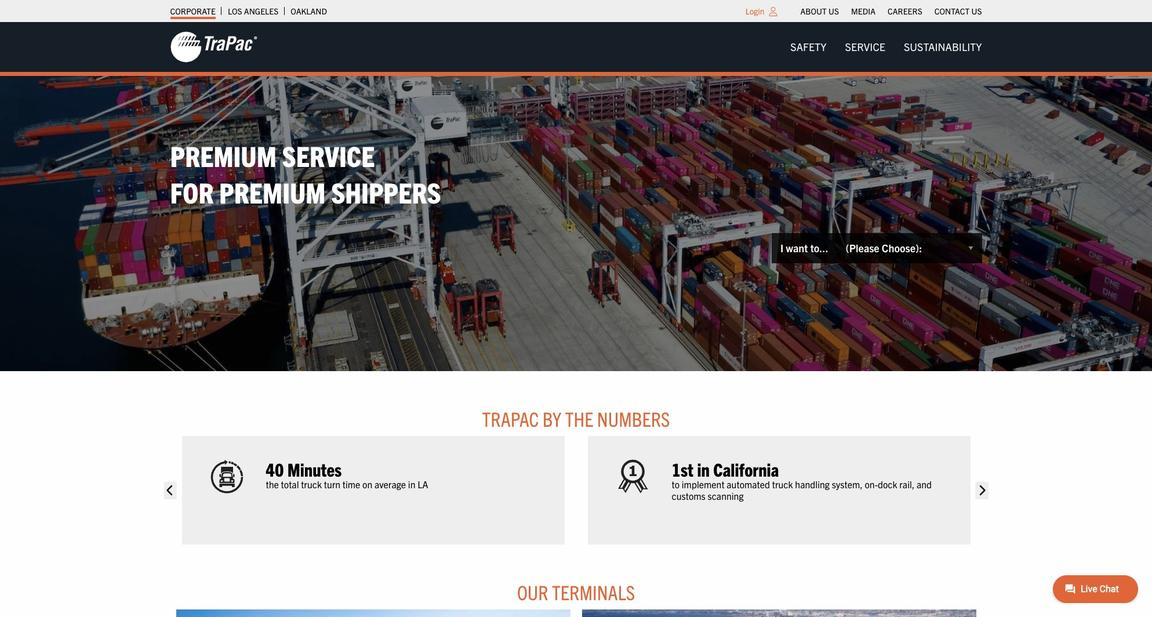 Task type: vqa. For each thing, say whether or not it's contained in the screenshot.
LOCATION- at the left bottom of page
no



Task type: describe. For each thing, give the bounding box(es) containing it.
our terminals
[[517, 579, 635, 604]]

40 minutes the total truck turn time on average in la
[[266, 458, 428, 490]]

light image
[[769, 7, 777, 16]]

on
[[363, 479, 373, 490]]

premium service for premium shippers
[[170, 138, 441, 209]]

login link
[[746, 6, 765, 16]]

media
[[851, 6, 876, 16]]

customs
[[672, 490, 706, 501]]

in inside 1st in california to implement automated truck handling system, on-dock rail, and customs scanning
[[697, 458, 710, 480]]

corporate
[[170, 6, 216, 16]]

handling
[[795, 479, 830, 490]]

corporate link
[[170, 3, 216, 19]]

on-
[[865, 479, 878, 490]]

i want to...
[[781, 241, 828, 255]]

to...
[[811, 241, 828, 255]]

the
[[565, 406, 594, 431]]

trapac
[[482, 406, 539, 431]]

menu bar containing about us
[[795, 3, 988, 19]]

and
[[917, 479, 932, 490]]

menu bar containing safety
[[781, 35, 991, 59]]

trapac by the numbers
[[482, 406, 670, 431]]

california
[[713, 458, 779, 480]]

1 horizontal spatial service
[[845, 40, 886, 53]]

40
[[266, 458, 284, 480]]

los
[[228, 6, 242, 16]]

los angeles link
[[228, 3, 279, 19]]

terminals
[[552, 579, 635, 604]]

1st in california to implement automated truck handling system, on-dock rail, and customs scanning
[[672, 458, 932, 501]]

system,
[[832, 479, 863, 490]]

safety link
[[781, 35, 836, 59]]

implement
[[682, 479, 725, 490]]

time
[[343, 479, 360, 490]]

shippers
[[331, 174, 441, 209]]

minutes
[[287, 458, 342, 480]]

rail,
[[900, 479, 915, 490]]

the
[[266, 479, 279, 490]]

our
[[517, 579, 548, 604]]

automated
[[727, 479, 770, 490]]

0 vertical spatial premium
[[170, 138, 277, 173]]

us for contact us
[[972, 6, 982, 16]]

la
[[418, 479, 428, 490]]

to
[[672, 479, 680, 490]]

sustainability
[[904, 40, 982, 53]]

contact us link
[[935, 3, 982, 19]]



Task type: locate. For each thing, give the bounding box(es) containing it.
premium
[[170, 138, 277, 173], [219, 174, 326, 209]]

2 solid image from the left
[[976, 482, 989, 499]]

1 horizontal spatial us
[[972, 6, 982, 16]]

0 horizontal spatial truck
[[301, 479, 322, 490]]

menu bar down careers link
[[781, 35, 991, 59]]

truck left "handling"
[[772, 479, 793, 490]]

in
[[697, 458, 710, 480], [408, 479, 416, 490]]

los angeles
[[228, 6, 279, 16]]

total
[[281, 479, 299, 490]]

media link
[[851, 3, 876, 19]]

0 horizontal spatial service
[[282, 138, 375, 173]]

in right 1st
[[697, 458, 710, 480]]

angeles
[[244, 6, 279, 16]]

average
[[375, 479, 406, 490]]

us right about
[[829, 6, 839, 16]]

turn
[[324, 479, 340, 490]]

1 horizontal spatial solid image
[[976, 482, 989, 499]]

service link
[[836, 35, 895, 59]]

i
[[781, 241, 784, 255]]

us for about us
[[829, 6, 839, 16]]

by
[[543, 406, 562, 431]]

about us link
[[801, 3, 839, 19]]

careers link
[[888, 3, 923, 19]]

dock
[[878, 479, 898, 490]]

truck inside 1st in california to implement automated truck handling system, on-dock rail, and customs scanning
[[772, 479, 793, 490]]

1st
[[672, 458, 694, 480]]

contact us
[[935, 6, 982, 16]]

contact
[[935, 6, 970, 16]]

truck
[[301, 479, 322, 490], [772, 479, 793, 490]]

1 horizontal spatial in
[[697, 458, 710, 480]]

1 truck from the left
[[301, 479, 322, 490]]

0 vertical spatial service
[[845, 40, 886, 53]]

corporate image
[[170, 31, 257, 63]]

login
[[746, 6, 765, 16]]

1 solid image from the left
[[164, 482, 177, 499]]

numbers
[[597, 406, 670, 431]]

0 vertical spatial menu bar
[[795, 3, 988, 19]]

0 horizontal spatial in
[[408, 479, 416, 490]]

0 horizontal spatial solid image
[[164, 482, 177, 499]]

2 us from the left
[[972, 6, 982, 16]]

service
[[845, 40, 886, 53], [282, 138, 375, 173]]

about us
[[801, 6, 839, 16]]

1 vertical spatial service
[[282, 138, 375, 173]]

us
[[829, 6, 839, 16], [972, 6, 982, 16]]

about
[[801, 6, 827, 16]]

for
[[170, 174, 214, 209]]

want
[[786, 241, 808, 255]]

scanning
[[708, 490, 744, 501]]

main content containing trapac by the numbers
[[159, 406, 994, 617]]

service inside premium service for premium shippers
[[282, 138, 375, 173]]

us right the contact
[[972, 6, 982, 16]]

careers
[[888, 6, 923, 16]]

1 us from the left
[[829, 6, 839, 16]]

in left 'la'
[[408, 479, 416, 490]]

truck left turn
[[301, 479, 322, 490]]

main content
[[159, 406, 994, 617]]

sustainability link
[[895, 35, 991, 59]]

oakland
[[291, 6, 327, 16]]

2 truck from the left
[[772, 479, 793, 490]]

oakland link
[[291, 3, 327, 19]]

safety
[[791, 40, 827, 53]]

in inside 40 minutes the total truck turn time on average in la
[[408, 479, 416, 490]]

1 horizontal spatial truck
[[772, 479, 793, 490]]

1 vertical spatial menu bar
[[781, 35, 991, 59]]

0 horizontal spatial us
[[829, 6, 839, 16]]

1 vertical spatial premium
[[219, 174, 326, 209]]

menu bar
[[795, 3, 988, 19], [781, 35, 991, 59]]

truck inside 40 minutes the total truck turn time on average in la
[[301, 479, 322, 490]]

menu bar up the service link
[[795, 3, 988, 19]]

solid image
[[164, 482, 177, 499], [976, 482, 989, 499]]



